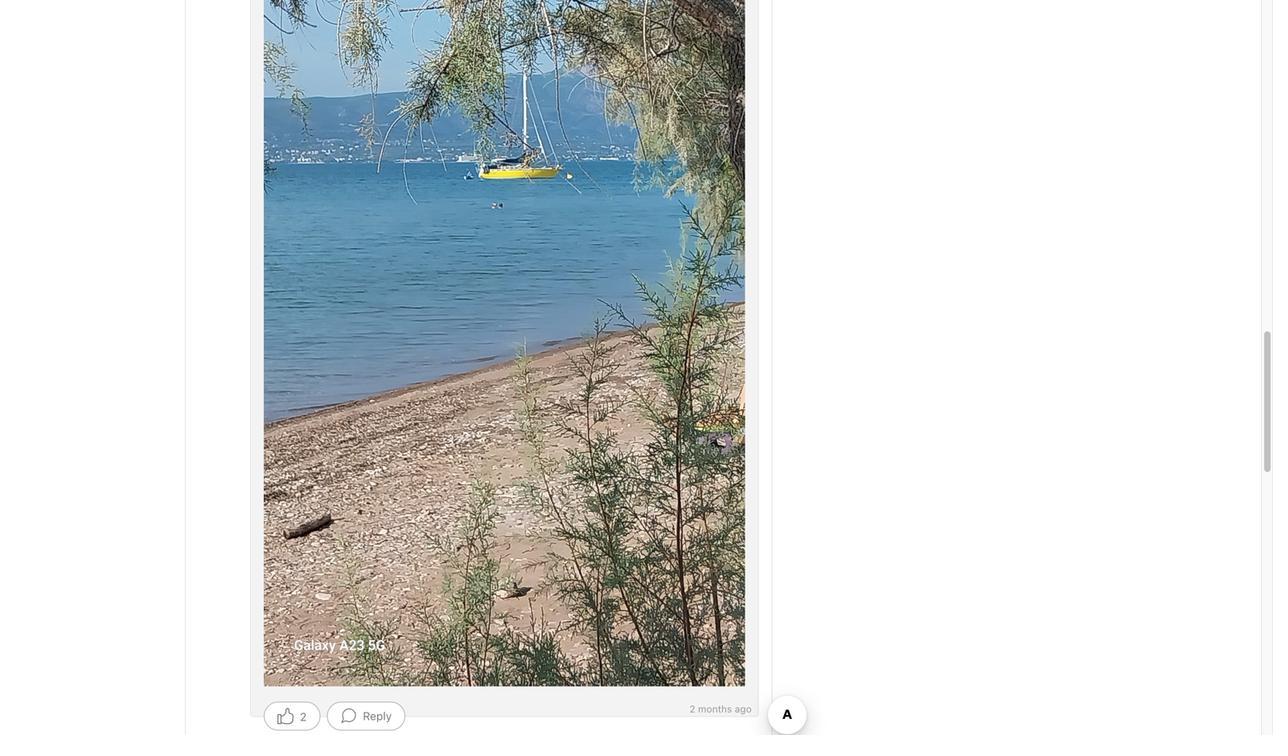 Task type: locate. For each thing, give the bounding box(es) containing it.
0 horizontal spatial 2
[[300, 711, 307, 724]]

2
[[690, 704, 696, 715], [300, 711, 307, 724]]

months
[[698, 704, 732, 715]]

ago
[[735, 704, 752, 715]]

2 left months
[[690, 704, 696, 715]]

2 months ago
[[690, 704, 752, 715]]

2 for 2
[[300, 711, 307, 724]]

2 for 2 months ago
[[690, 704, 696, 715]]

2 left reply image
[[300, 711, 307, 724]]

1 horizontal spatial 2
[[690, 704, 696, 715]]



Task type: vqa. For each thing, say whether or not it's contained in the screenshot.
Which factors influence my quality rating? dropdown button
no



Task type: describe. For each thing, give the bounding box(es) containing it.
reply link
[[327, 702, 406, 731]]

reply image
[[341, 709, 357, 725]]

reply
[[363, 710, 392, 723]]



